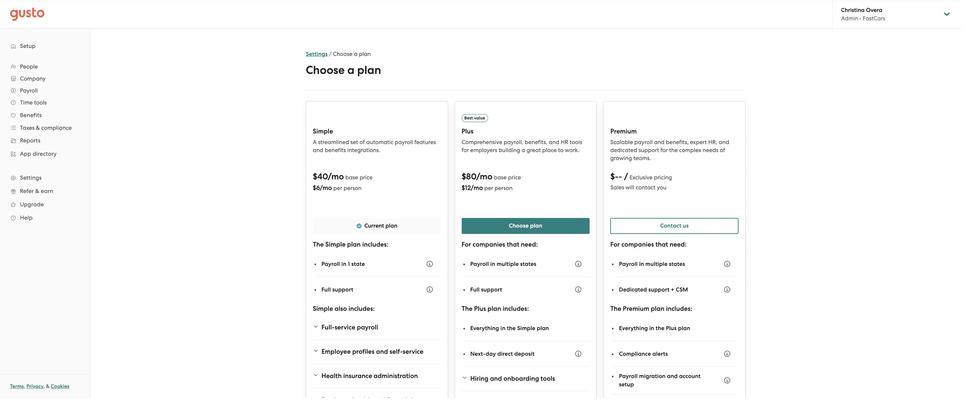Task type: vqa. For each thing, say whether or not it's contained in the screenshot.
rightmost THE RELATED
no



Task type: locate. For each thing, give the bounding box(es) containing it.
earn
[[41, 188, 53, 195]]

privacy
[[27, 384, 43, 390]]

0 vertical spatial /
[[329, 51, 332, 57]]

1 horizontal spatial settings
[[306, 51, 328, 58]]

0 horizontal spatial for companies that need:
[[462, 241, 538, 249]]

1 horizontal spatial list
[[613, 395, 739, 399]]

0 horizontal spatial tools
[[34, 99, 47, 106]]

0 horizontal spatial for
[[462, 241, 472, 249]]

per inside $ 40 /mo base price $ 6 /mo per person
[[334, 185, 343, 192]]

alerts
[[653, 351, 668, 358]]

complex
[[680, 147, 702, 154]]

the down the plus plan includes:
[[507, 325, 516, 332]]

1 horizontal spatial payroll in multiple states
[[620, 261, 686, 268]]

0 horizontal spatial everything
[[471, 325, 500, 332]]

1 , from the left
[[24, 384, 25, 390]]

a up choose a plan
[[354, 51, 358, 57]]

includes: down current
[[363, 241, 389, 249]]

payroll in multiple states
[[471, 261, 537, 268], [620, 261, 686, 268]]

payroll migration and account setup
[[620, 373, 701, 389]]

2 full support from the left
[[471, 287, 503, 294]]

1 for from the left
[[462, 147, 469, 154]]

0 horizontal spatial states
[[521, 261, 537, 268]]

0 vertical spatial &
[[36, 125, 40, 131]]

support up the plus plan includes:
[[481, 287, 503, 294]]

0 horizontal spatial need:
[[521, 241, 538, 249]]

full up the plus plan includes:
[[471, 287, 480, 294]]

0 horizontal spatial that
[[507, 241, 520, 249]]

2 for from the left
[[611, 241, 620, 249]]

compliance
[[620, 351, 652, 358]]

premium down dedicated on the bottom right of page
[[623, 305, 650, 313]]

includes: up everything in the simple plan
[[503, 305, 529, 313]]

1 horizontal spatial states
[[670, 261, 686, 268]]

0 horizontal spatial the
[[507, 325, 516, 332]]

80
[[467, 172, 477, 182]]

1 benefits, from the left
[[525, 139, 548, 146]]

need: down choose plan 'button'
[[521, 241, 538, 249]]

0 horizontal spatial person
[[344, 185, 362, 192]]

in for -
[[640, 261, 645, 268]]

1 vertical spatial list
[[613, 395, 739, 399]]

value
[[474, 116, 486, 121]]

settings for settings
[[20, 175, 42, 181]]

terms , privacy , & cookies
[[10, 384, 69, 390]]

of inside a streamlined set of automatic payroll features and benefits integrations.
[[360, 139, 365, 146]]

1 horizontal spatial /
[[625, 172, 629, 182]]

1 horizontal spatial everything
[[620, 325, 648, 332]]

per right 6
[[334, 185, 343, 192]]

states for /mo
[[521, 261, 537, 268]]

& inside refer & earn link
[[35, 188, 39, 195]]

privacy link
[[27, 384, 43, 390]]

choose for choose plan
[[509, 223, 529, 230]]

1 horizontal spatial per
[[485, 185, 494, 192]]

company
[[20, 75, 46, 82]]

of right needs
[[720, 147, 726, 154]]

tools
[[34, 99, 47, 106], [570, 139, 583, 146], [541, 375, 556, 383]]

onboarding
[[504, 375, 540, 383]]

price down integrations.
[[360, 174, 373, 181]]

/mo
[[328, 172, 344, 182], [477, 172, 493, 182], [320, 184, 332, 192], [471, 184, 483, 192]]

benefits
[[325, 147, 346, 154]]

0 horizontal spatial payroll in multiple states
[[471, 261, 537, 268]]

2 multiple from the left
[[646, 261, 668, 268]]

0 horizontal spatial per
[[334, 185, 343, 192]]

payroll up teams.
[[635, 139, 653, 146]]

of right set
[[360, 139, 365, 146]]

$-
[[611, 172, 619, 182]]

0 vertical spatial tools
[[34, 99, 47, 106]]

full up simple also includes:
[[322, 287, 331, 294]]

price
[[360, 174, 373, 181], [508, 174, 521, 181]]

0 horizontal spatial multiple
[[497, 261, 519, 268]]

1 horizontal spatial need:
[[670, 241, 687, 249]]

self-
[[390, 348, 403, 356]]

1 base from the left
[[346, 174, 358, 181]]

fastcars
[[863, 15, 886, 22]]

app
[[20, 151, 31, 157]]

growing
[[611, 155, 633, 162]]

2 payroll in multiple states from the left
[[620, 261, 686, 268]]

upgrade
[[20, 201, 44, 208]]

full
[[322, 287, 331, 294], [471, 287, 480, 294]]

app directory link
[[7, 148, 83, 160]]

& for compliance
[[36, 125, 40, 131]]

the for $-
[[611, 305, 622, 313]]

streamlined
[[318, 139, 349, 146]]

plan inside choose plan 'button'
[[531, 223, 543, 230]]

2 companies from the left
[[622, 241, 655, 249]]

simple up a
[[313, 128, 333, 135]]

for down "comprehensive"
[[462, 147, 469, 154]]

for
[[462, 147, 469, 154], [661, 147, 668, 154]]

1 vertical spatial plus
[[475, 305, 486, 313]]

dedicated
[[611, 147, 638, 154]]

/ right -
[[625, 172, 629, 182]]

everything
[[471, 325, 500, 332], [620, 325, 648, 332]]

full for 40
[[322, 287, 331, 294]]

40
[[318, 172, 328, 182]]

support left the +
[[649, 287, 670, 294]]

1 horizontal spatial companies
[[622, 241, 655, 249]]

service down simple also includes:
[[335, 324, 356, 332]]

0 horizontal spatial full
[[322, 287, 331, 294]]

a
[[313, 139, 317, 146]]

1 price from the left
[[360, 174, 373, 181]]

1 horizontal spatial of
[[720, 147, 726, 154]]

payroll inside dropdown button
[[357, 324, 378, 332]]

everything down the plus plan includes:
[[471, 325, 500, 332]]

0 horizontal spatial /
[[329, 51, 332, 57]]

2 for companies that need: from the left
[[611, 241, 687, 249]]

people
[[20, 63, 38, 70]]

payroll inside dropdown button
[[20, 87, 38, 94]]

1 vertical spatial tools
[[570, 139, 583, 146]]

1 vertical spatial of
[[720, 147, 726, 154]]

the for $
[[462, 305, 473, 313]]

base for 80
[[494, 174, 507, 181]]

support inside scalable payroll and benefits, expert hr, and dedicated support for the complex needs of growing teams.
[[639, 147, 660, 154]]

2 horizontal spatial plus
[[667, 325, 677, 332]]

1 per from the left
[[334, 185, 343, 192]]

set
[[351, 139, 358, 146]]

/ up choose a plan
[[329, 51, 332, 57]]

person for 80
[[495, 185, 513, 192]]

2 horizontal spatial the
[[611, 305, 622, 313]]

& inside taxes & compliance dropdown button
[[36, 125, 40, 131]]

settings
[[306, 51, 328, 58], [20, 175, 42, 181]]

a inside settings / choose a plan
[[354, 51, 358, 57]]

taxes & compliance
[[20, 125, 72, 131]]

benefits
[[20, 112, 42, 119]]

per right "12"
[[485, 185, 494, 192]]

expert
[[691, 139, 707, 146]]

2 that from the left
[[656, 241, 669, 249]]

0 horizontal spatial companies
[[473, 241, 506, 249]]

payroll for 80
[[471, 261, 489, 268]]

includes: for the plus plan includes:
[[503, 305, 529, 313]]

full support
[[322, 287, 354, 294], [471, 287, 503, 294]]

2 horizontal spatial tools
[[570, 139, 583, 146]]

2 , from the left
[[43, 384, 45, 390]]

0 horizontal spatial of
[[360, 139, 365, 146]]

1 horizontal spatial the
[[656, 325, 665, 332]]

0 horizontal spatial benefits,
[[525, 139, 548, 146]]

pricing
[[655, 174, 673, 181]]

1 for companies that need: from the left
[[462, 241, 538, 249]]

full-
[[322, 324, 335, 332]]

settings inside gusto navigation element
[[20, 175, 42, 181]]

need:
[[521, 241, 538, 249], [670, 241, 687, 249]]

& right the taxes
[[36, 125, 40, 131]]

1 horizontal spatial plus
[[475, 305, 486, 313]]

settings up choose a plan
[[306, 51, 328, 58]]

base inside $ 40 /mo base price $ 6 /mo per person
[[346, 174, 358, 181]]

2 vertical spatial tools
[[541, 375, 556, 383]]

2 vertical spatial a
[[522, 147, 526, 154]]

0 vertical spatial list
[[0, 61, 90, 225]]

0 horizontal spatial list
[[0, 61, 90, 225]]

2 price from the left
[[508, 174, 521, 181]]

that down contact
[[656, 241, 669, 249]]

, left cookies button
[[43, 384, 45, 390]]

companies
[[473, 241, 506, 249], [622, 241, 655, 249]]

1 full support from the left
[[322, 287, 354, 294]]

payroll for -
[[620, 261, 638, 268]]

1 companies from the left
[[473, 241, 506, 249]]

full support up also
[[322, 287, 354, 294]]

2 per from the left
[[485, 185, 494, 192]]

contact us
[[661, 223, 689, 230]]

direct
[[498, 351, 513, 358]]

1 horizontal spatial full support
[[471, 287, 503, 294]]

base for 40
[[346, 174, 358, 181]]

base inside $ 80 /mo base price $ 12 /mo per person
[[494, 174, 507, 181]]

includes: down 'csm'
[[667, 305, 693, 313]]

0 horizontal spatial ,
[[24, 384, 25, 390]]

price inside $ 80 /mo base price $ 12 /mo per person
[[508, 174, 521, 181]]

2 person from the left
[[495, 185, 513, 192]]

premium up scalable
[[611, 128, 637, 135]]

0 vertical spatial premium
[[611, 128, 637, 135]]

1 vertical spatial choose
[[306, 63, 345, 77]]

full support for 40
[[322, 287, 354, 294]]

1 payroll in multiple states from the left
[[471, 261, 537, 268]]

1 horizontal spatial for companies that need:
[[611, 241, 687, 249]]

tools right the onboarding
[[541, 375, 556, 383]]

1 vertical spatial &
[[35, 188, 39, 195]]

0 vertical spatial service
[[335, 324, 356, 332]]

for companies that need: down contact
[[611, 241, 687, 249]]

tools inside hiring and onboarding tools dropdown button
[[541, 375, 556, 383]]

plan inside settings / choose a plan
[[359, 51, 371, 57]]

1 horizontal spatial tools
[[541, 375, 556, 383]]

full support up the plus plan includes:
[[471, 287, 503, 294]]

base right 40
[[346, 174, 358, 181]]

contact
[[636, 184, 656, 191]]

support for -
[[649, 287, 670, 294]]

for left complex
[[661, 147, 668, 154]]

1 horizontal spatial payroll
[[395, 139, 413, 146]]

and inside payroll migration and account setup
[[668, 373, 678, 380]]

list
[[0, 61, 90, 225], [613, 395, 739, 399]]

1 vertical spatial settings
[[20, 175, 42, 181]]

simple also includes:
[[313, 305, 375, 313]]

tools up work.
[[570, 139, 583, 146]]

2 benefits, from the left
[[666, 139, 689, 146]]

2 everything from the left
[[620, 325, 648, 332]]

0 horizontal spatial settings
[[20, 175, 42, 181]]

1 horizontal spatial benefits,
[[666, 139, 689, 146]]

full for 80
[[471, 287, 480, 294]]

0 horizontal spatial full support
[[322, 287, 354, 294]]

the left complex
[[670, 147, 678, 154]]

2 for from the left
[[661, 147, 668, 154]]

person inside $ 40 /mo base price $ 6 /mo per person
[[344, 185, 362, 192]]

1 need: from the left
[[521, 241, 538, 249]]

benefits, up complex
[[666, 139, 689, 146]]

0 vertical spatial a
[[354, 51, 358, 57]]

1 person from the left
[[344, 185, 362, 192]]

settings for settings / choose a plan
[[306, 51, 328, 58]]

person for 40
[[344, 185, 362, 192]]

need: for /
[[670, 241, 687, 249]]

in for 40
[[342, 261, 347, 268]]

2 horizontal spatial the
[[670, 147, 678, 154]]

setup link
[[7, 40, 83, 52]]

states
[[521, 261, 537, 268], [670, 261, 686, 268]]

1 horizontal spatial that
[[656, 241, 669, 249]]

2 vertical spatial plus
[[667, 325, 677, 332]]

a left great
[[522, 147, 526, 154]]

0 horizontal spatial price
[[360, 174, 373, 181]]

plus
[[462, 128, 474, 135], [475, 305, 486, 313], [667, 325, 677, 332]]

everything for /mo
[[471, 325, 500, 332]]

0 vertical spatial settings
[[306, 51, 328, 58]]

the
[[313, 241, 324, 249], [462, 305, 473, 313], [611, 305, 622, 313]]

that for /mo
[[507, 241, 520, 249]]

$
[[313, 172, 318, 182], [462, 172, 467, 182], [313, 184, 316, 192], [462, 184, 465, 192]]

support up simple also includes:
[[333, 287, 354, 294]]

1 full from the left
[[322, 287, 331, 294]]

1 horizontal spatial person
[[495, 185, 513, 192]]

settings link up refer & earn link
[[7, 172, 83, 184]]

1 for from the left
[[462, 241, 472, 249]]

payroll inside scalable payroll and benefits, expert hr, and dedicated support for the complex needs of growing teams.
[[635, 139, 653, 146]]

a down settings / choose a plan
[[348, 63, 355, 77]]

payroll
[[20, 87, 38, 94], [322, 261, 340, 268], [471, 261, 489, 268], [620, 261, 638, 268], [620, 373, 638, 380]]

support up teams.
[[639, 147, 660, 154]]

simple left also
[[313, 305, 333, 313]]

settings link up choose a plan
[[306, 51, 328, 58]]

settings link
[[306, 51, 328, 58], [7, 172, 83, 184]]

1 horizontal spatial multiple
[[646, 261, 668, 268]]

benefits, inside the comprehensive payroll, benefits, and hr tools for employers building a great place to work.
[[525, 139, 548, 146]]

2 horizontal spatial payroll
[[635, 139, 653, 146]]

the premium plan includes:
[[611, 305, 693, 313]]

price inside $ 40 /mo base price $ 6 /mo per person
[[360, 174, 373, 181]]

for companies that need: for /mo
[[462, 241, 538, 249]]

tools down payroll dropdown button
[[34, 99, 47, 106]]

benefits, up great
[[525, 139, 548, 146]]

payroll left the features
[[395, 139, 413, 146]]

1 vertical spatial /
[[625, 172, 629, 182]]

exclusive
[[630, 174, 653, 181]]

2 base from the left
[[494, 174, 507, 181]]

best
[[465, 116, 473, 121]]

for companies that need: for /
[[611, 241, 687, 249]]

1 that from the left
[[507, 241, 520, 249]]

person inside $ 80 /mo base price $ 12 /mo per person
[[495, 185, 513, 192]]

contact us button
[[611, 218, 739, 234]]

that down choose plan 'button'
[[507, 241, 520, 249]]

0 horizontal spatial base
[[346, 174, 358, 181]]

1 horizontal spatial service
[[403, 348, 424, 356]]

/ inside $-- / exclusive pricing sales will contact you
[[625, 172, 629, 182]]

& left the earn
[[35, 188, 39, 195]]

teams.
[[634, 155, 652, 162]]

in
[[342, 261, 347, 268], [491, 261, 496, 268], [640, 261, 645, 268], [501, 325, 506, 332], [650, 325, 655, 332]]

need: down contact us button
[[670, 241, 687, 249]]

and inside the comprehensive payroll, benefits, and hr tools for employers building a great place to work.
[[549, 139, 560, 146]]

and
[[549, 139, 560, 146], [655, 139, 665, 146], [719, 139, 730, 146], [313, 147, 324, 154], [376, 348, 388, 356], [668, 373, 678, 380], [490, 375, 502, 383]]

best value
[[465, 116, 486, 121]]

2 full from the left
[[471, 287, 480, 294]]

settings up refer
[[20, 175, 42, 181]]

2 states from the left
[[670, 261, 686, 268]]

1 horizontal spatial ,
[[43, 384, 45, 390]]

2 need: from the left
[[670, 241, 687, 249]]

1 horizontal spatial full
[[471, 287, 480, 294]]

and inside dropdown button
[[376, 348, 388, 356]]

state
[[352, 261, 365, 268]]

payroll in multiple states for /
[[620, 261, 686, 268]]

choose inside 'button'
[[509, 223, 529, 230]]

1 multiple from the left
[[497, 261, 519, 268]]

dedicated support + csm
[[620, 287, 689, 294]]

1 horizontal spatial the
[[462, 305, 473, 313]]

price down building
[[508, 174, 521, 181]]

1 horizontal spatial for
[[661, 147, 668, 154]]

payroll inside payroll migration and account setup
[[620, 373, 638, 380]]

1 states from the left
[[521, 261, 537, 268]]

1 everything from the left
[[471, 325, 500, 332]]

0 horizontal spatial settings link
[[7, 172, 83, 184]]

gusto navigation element
[[0, 29, 90, 235]]

for companies that need:
[[462, 241, 538, 249], [611, 241, 687, 249]]

support for 80
[[481, 287, 503, 294]]

christina overa admin • fastcars
[[842, 7, 886, 22]]

the down the premium plan includes:
[[656, 325, 665, 332]]

for companies that need: down choose plan 'button'
[[462, 241, 538, 249]]

a inside the comprehensive payroll, benefits, and hr tools for employers building a great place to work.
[[522, 147, 526, 154]]

support
[[639, 147, 660, 154], [333, 287, 354, 294], [481, 287, 503, 294], [649, 287, 670, 294]]

need: for /mo
[[521, 241, 538, 249]]

1 horizontal spatial base
[[494, 174, 507, 181]]

everything up compliance
[[620, 325, 648, 332]]

0 vertical spatial settings link
[[306, 51, 328, 58]]

service up administration
[[403, 348, 424, 356]]

base
[[346, 174, 358, 181], [494, 174, 507, 181]]

2 vertical spatial choose
[[509, 223, 529, 230]]

payroll up profiles
[[357, 324, 378, 332]]

0 vertical spatial of
[[360, 139, 365, 146]]

, left privacy "link"
[[24, 384, 25, 390]]

includes: for the premium plan includes:
[[667, 305, 693, 313]]

employee profiles and self-service
[[322, 348, 424, 356]]

0 vertical spatial plus
[[462, 128, 474, 135]]

1 horizontal spatial for
[[611, 241, 620, 249]]

0 horizontal spatial payroll
[[357, 324, 378, 332]]

includes:
[[363, 241, 389, 249], [349, 305, 375, 313], [503, 305, 529, 313], [667, 305, 693, 313]]

per inside $ 80 /mo base price $ 12 /mo per person
[[485, 185, 494, 192]]

0 vertical spatial choose
[[333, 51, 353, 57]]

hiring and onboarding tools button
[[462, 371, 590, 387]]

1 horizontal spatial price
[[508, 174, 521, 181]]

1 horizontal spatial settings link
[[306, 51, 328, 58]]

price for 40
[[360, 174, 373, 181]]

the inside scalable payroll and benefits, expert hr, and dedicated support for the complex needs of growing teams.
[[670, 147, 678, 154]]

1 vertical spatial premium
[[623, 305, 650, 313]]

base down building
[[494, 174, 507, 181]]

support for 40
[[333, 287, 354, 294]]

0 horizontal spatial for
[[462, 147, 469, 154]]

payroll button
[[7, 85, 83, 97]]

per for 80
[[485, 185, 494, 192]]

& left cookies button
[[46, 384, 50, 390]]

multiple
[[497, 261, 519, 268], [646, 261, 668, 268]]

and inside dropdown button
[[490, 375, 502, 383]]



Task type: describe. For each thing, give the bounding box(es) containing it.
/mo down 80
[[471, 184, 483, 192]]

payroll,
[[504, 139, 524, 146]]

contact
[[661, 223, 682, 230]]

for for -
[[611, 241, 620, 249]]

automatic
[[367, 139, 394, 146]]

a streamlined set of automatic payroll features and benefits integrations.
[[313, 139, 436, 154]]

account
[[680, 373, 701, 380]]

1 vertical spatial a
[[348, 63, 355, 77]]

comprehensive payroll, benefits, and hr tools for employers building a great place to work.
[[462, 139, 583, 154]]

1 vertical spatial settings link
[[7, 172, 83, 184]]

payroll in multiple states for /mo
[[471, 261, 537, 268]]

help
[[20, 215, 33, 221]]

choose a plan
[[306, 63, 381, 77]]

cookies
[[51, 384, 69, 390]]

compliance
[[41, 125, 72, 131]]

insurance
[[344, 373, 372, 380]]

companies for /mo
[[473, 241, 506, 249]]

next-day direct deposit
[[471, 351, 535, 358]]

will
[[626, 184, 635, 191]]

also
[[335, 305, 347, 313]]

payroll inside a streamlined set of automatic payroll features and benefits integrations.
[[395, 139, 413, 146]]

of inside scalable payroll and benefits, expert hr, and dedicated support for the complex needs of growing teams.
[[720, 147, 726, 154]]

tools inside time tools dropdown button
[[34, 99, 47, 106]]

/ inside settings / choose a plan
[[329, 51, 332, 57]]

that for /
[[656, 241, 669, 249]]

and inside a streamlined set of automatic payroll features and benefits integrations.
[[313, 147, 324, 154]]

multiple for /
[[646, 261, 668, 268]]

taxes
[[20, 125, 35, 131]]

list containing people
[[0, 61, 90, 225]]

benefits link
[[7, 109, 83, 121]]

hiring and onboarding tools
[[471, 375, 556, 383]]

the for /
[[656, 325, 665, 332]]

/mo down benefits
[[328, 172, 344, 182]]

upgrade link
[[7, 199, 83, 211]]

employers
[[471, 147, 498, 154]]

/mo down 40
[[320, 184, 332, 192]]

price for 80
[[508, 174, 521, 181]]

the for /mo
[[507, 325, 516, 332]]

simple up deposit
[[518, 325, 536, 332]]

scalable
[[611, 139, 634, 146]]

$ 40 /mo base price $ 6 /mo per person
[[313, 172, 373, 192]]

per for 40
[[334, 185, 343, 192]]

next-
[[471, 351, 486, 358]]

& for earn
[[35, 188, 39, 195]]

hiring
[[471, 375, 489, 383]]

terms
[[10, 384, 24, 390]]

company button
[[7, 73, 83, 85]]

sales
[[611, 184, 625, 191]]

6
[[316, 184, 320, 192]]

includes: for the simple plan includes:
[[363, 241, 389, 249]]

us
[[683, 223, 689, 230]]

0 horizontal spatial the
[[313, 241, 324, 249]]

choose plan button
[[462, 218, 590, 234]]

in for 80
[[491, 261, 496, 268]]

reports link
[[7, 135, 83, 147]]

hr
[[561, 139, 569, 146]]

people button
[[7, 61, 83, 73]]

setup
[[620, 382, 635, 389]]

0 horizontal spatial plus
[[462, 128, 474, 135]]

dedicated
[[620, 287, 648, 294]]

for inside the comprehensive payroll, benefits, and hr tools for employers building a great place to work.
[[462, 147, 469, 154]]

health insurance administration
[[322, 373, 418, 380]]

•
[[860, 15, 862, 22]]

comprehensive
[[462, 139, 503, 146]]

directory
[[33, 151, 57, 157]]

12
[[465, 184, 471, 192]]

features
[[415, 139, 436, 146]]

choose plan
[[509, 223, 543, 230]]

payroll for 40
[[322, 261, 340, 268]]

states for /
[[670, 261, 686, 268]]

everything in the plus plan
[[620, 325, 691, 332]]

benefits, inside scalable payroll and benefits, expert hr, and dedicated support for the complex needs of growing teams.
[[666, 139, 689, 146]]

integrations.
[[348, 147, 381, 154]]

admin
[[842, 15, 859, 22]]

multiple for /mo
[[497, 261, 519, 268]]

csm
[[676, 287, 689, 294]]

$ 80 /mo base price $ 12 /mo per person
[[462, 172, 521, 192]]

everything for /
[[620, 325, 648, 332]]

for for 80
[[462, 241, 472, 249]]

includes: right also
[[349, 305, 375, 313]]

scalable payroll and benefits, expert hr, and dedicated support for the complex needs of growing teams.
[[611, 139, 730, 162]]

1 vertical spatial service
[[403, 348, 424, 356]]

day
[[486, 351, 496, 358]]

/mo down employers at the top of the page
[[477, 172, 493, 182]]

home image
[[10, 8, 45, 21]]

choose inside settings / choose a plan
[[333, 51, 353, 57]]

app directory
[[20, 151, 57, 157]]

place
[[543, 147, 557, 154]]

profiles
[[353, 348, 375, 356]]

1
[[348, 261, 350, 268]]

for inside scalable payroll and benefits, expert hr, and dedicated support for the complex needs of growing teams.
[[661, 147, 668, 154]]

needs
[[703, 147, 719, 154]]

tools inside the comprehensive payroll, benefits, and hr tools for employers building a great place to work.
[[570, 139, 583, 146]]

simple up "payroll in 1 state" at the left of page
[[326, 241, 346, 249]]

migration
[[640, 373, 666, 380]]

you
[[657, 184, 667, 191]]

+
[[671, 287, 675, 294]]

terms link
[[10, 384, 24, 390]]

employee profiles and self-service button
[[313, 344, 441, 360]]

0 horizontal spatial service
[[335, 324, 356, 332]]

time
[[20, 99, 33, 106]]

great
[[527, 147, 541, 154]]

2 vertical spatial &
[[46, 384, 50, 390]]

choose for choose a plan
[[306, 63, 345, 77]]

current
[[365, 223, 384, 230]]

full support for 80
[[471, 287, 503, 294]]

to
[[559, 147, 564, 154]]

deposit
[[515, 351, 535, 358]]

christina
[[842, 7, 865, 14]]

setup
[[20, 43, 36, 49]]

companies for /
[[622, 241, 655, 249]]

hr,
[[709, 139, 718, 146]]

refer & earn link
[[7, 185, 83, 197]]

$-- / exclusive pricing sales will contact you
[[611, 172, 673, 191]]

building
[[499, 147, 521, 154]]

settings / choose a plan
[[306, 51, 371, 58]]

current plan
[[365, 223, 398, 230]]

the simple plan includes:
[[313, 241, 389, 249]]

full-service payroll button
[[313, 320, 441, 336]]

time tools button
[[7, 97, 83, 109]]

help link
[[7, 212, 83, 224]]

full-service payroll
[[322, 324, 378, 332]]

health
[[322, 373, 342, 380]]



